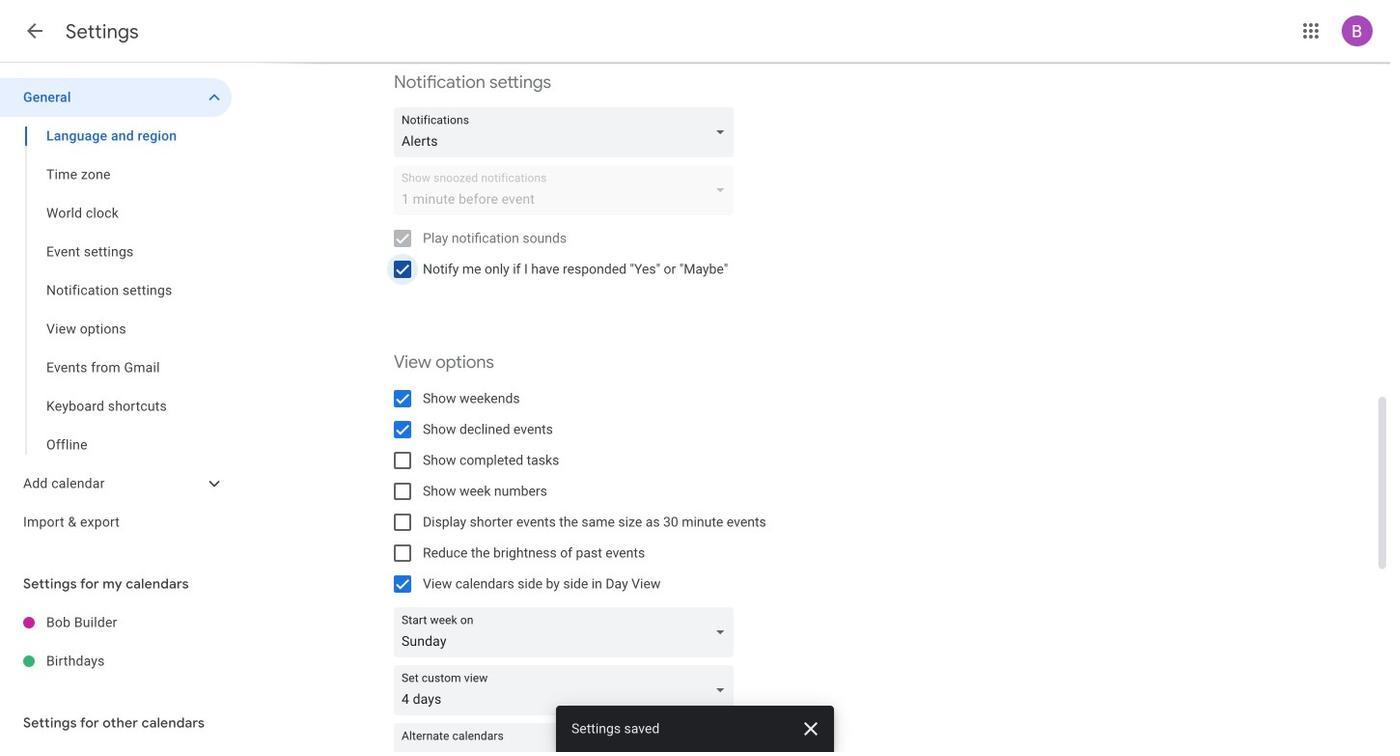 Task type: locate. For each thing, give the bounding box(es) containing it.
group
[[0, 117, 232, 465]]

0 vertical spatial tree
[[0, 78, 232, 542]]

tree
[[0, 78, 232, 542], [0, 604, 232, 681]]

1 vertical spatial tree
[[0, 604, 232, 681]]

heading
[[66, 19, 139, 44]]

general tree item
[[0, 78, 232, 117]]

None field
[[394, 107, 742, 157], [394, 607, 742, 658], [394, 665, 742, 716], [394, 723, 742, 752], [394, 107, 742, 157], [394, 607, 742, 658], [394, 665, 742, 716], [394, 723, 742, 752]]

go back image
[[23, 19, 46, 42]]



Task type: describe. For each thing, give the bounding box(es) containing it.
2 tree from the top
[[0, 604, 232, 681]]

1 tree from the top
[[0, 78, 232, 542]]

bob builder tree item
[[0, 604, 232, 642]]

birthdays tree item
[[0, 642, 232, 681]]



Task type: vqa. For each thing, say whether or not it's contained in the screenshot.
Birthdays 'tree item'
yes



